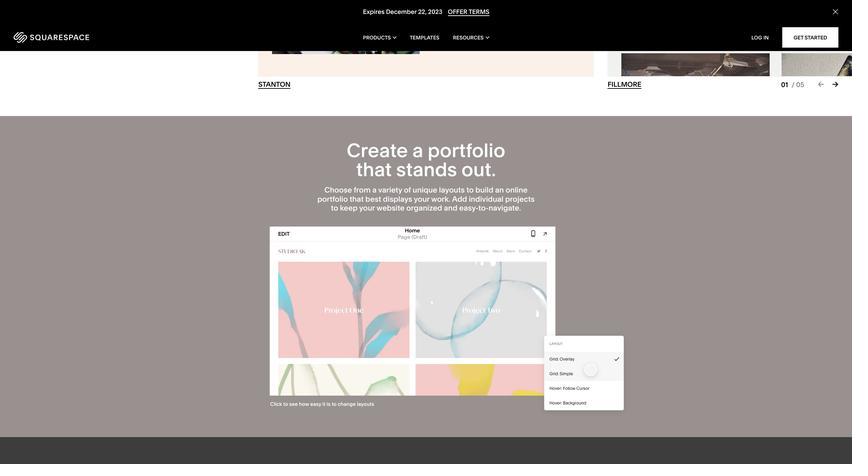 Task type: vqa. For each thing, say whether or not it's contained in the screenshot.
Hover: Background's Hover:
yes



Task type: describe. For each thing, give the bounding box(es) containing it.
organized
[[407, 204, 443, 213]]

grid: overlay button
[[545, 352, 624, 367]]

layout
[[550, 342, 563, 346]]

05
[[797, 81, 805, 89]]

overlay
[[560, 357, 575, 362]]

log
[[752, 34, 763, 41]]

squarespace logo image
[[14, 32, 89, 43]]

grid: overlay
[[550, 357, 575, 362]]

a inside choose from a variety of unique layouts to build an online portfolio that best displays your work. add individual projects to keep your website organized and easy-to-navigate.
[[373, 186, 377, 195]]

grid: simple button
[[545, 367, 624, 381]]

in
[[764, 34, 770, 41]]

resources
[[453, 34, 484, 41]]

get
[[794, 34, 804, 41]]

0 vertical spatial to
[[467, 186, 474, 195]]

offer terms
[[448, 8, 490, 16]]

get started link
[[783, 27, 839, 48]]

products button
[[363, 24, 397, 51]]

hover: follow cursor button
[[545, 381, 624, 396]]

online
[[506, 186, 528, 195]]

that inside choose from a variety of unique layouts to build an online portfolio that best displays your work. add individual projects to keep your website organized and easy-to-navigate.
[[350, 195, 364, 204]]

2023
[[428, 8, 443, 16]]

that inside create a portfolio that stands out.
[[356, 158, 392, 181]]

choose
[[325, 186, 352, 195]]

0 horizontal spatial to
[[284, 401, 289, 408]]

hover: background button
[[545, 396, 624, 411]]

01
[[782, 81, 789, 89]]

log             in
[[752, 34, 770, 41]]

portfolio inside create a portfolio that stands out.
[[428, 139, 506, 162]]

templates
[[410, 34, 440, 41]]

of
[[404, 186, 411, 195]]

stanton button
[[259, 81, 291, 89]]

grid: for grid: simple
[[550, 371, 559, 376]]

portfolio inside choose from a variety of unique layouts to build an online portfolio that best displays your work. add individual projects to keep your website organized and easy-to-navigate.
[[318, 195, 348, 204]]

0 horizontal spatial your
[[360, 204, 375, 213]]

resources button
[[453, 24, 490, 51]]

1 vertical spatial to
[[331, 204, 339, 213]]

navigate.
[[489, 204, 522, 213]]

fillmore button
[[608, 81, 642, 89]]

unique
[[413, 186, 438, 195]]

an
[[496, 186, 504, 195]]

add
[[453, 195, 468, 204]]

website
[[377, 204, 405, 213]]

follow
[[563, 386, 576, 391]]

click to see how easy it is to change layouts
[[271, 401, 375, 408]]

december
[[386, 8, 417, 16]]

build
[[476, 186, 494, 195]]

page
[[398, 234, 411, 240]]

22,
[[418, 8, 427, 16]]

stanton
[[259, 81, 291, 89]]

out.
[[462, 158, 496, 181]]

grid overlay layout image
[[270, 242, 556, 396]]



Task type: locate. For each thing, give the bounding box(es) containing it.
1 grid: from the top
[[550, 357, 559, 362]]

1 hover: from the top
[[550, 386, 562, 391]]

fillmore
[[608, 81, 642, 89]]

0 vertical spatial grid:
[[550, 357, 559, 362]]

that up from
[[356, 158, 392, 181]]

hover: left "background"
[[550, 401, 562, 406]]

2 hover: from the top
[[550, 401, 562, 406]]

see
[[290, 401, 298, 408]]

1 vertical spatial portfolio
[[318, 195, 348, 204]]

terms
[[469, 8, 490, 16]]

from
[[354, 186, 371, 195]]

get started
[[794, 34, 828, 41]]

1 horizontal spatial portfolio
[[428, 139, 506, 162]]

1 horizontal spatial your
[[414, 195, 430, 204]]

it is to change layouts
[[323, 401, 375, 408]]

hover:
[[550, 386, 562, 391], [550, 401, 562, 406]]

hover: for hover: background
[[550, 401, 562, 406]]

offer terms link
[[448, 8, 490, 16]]

create
[[347, 139, 408, 162]]

1 vertical spatial hover:
[[550, 401, 562, 406]]

portfolio
[[428, 139, 506, 162], [318, 195, 348, 204]]

to-
[[479, 204, 489, 213]]

a
[[413, 139, 424, 162], [373, 186, 377, 195]]

easy-
[[460, 204, 479, 213]]

individual
[[469, 195, 504, 204]]

→
[[833, 80, 839, 89]]

displays
[[383, 195, 413, 204]]

stanton template image
[[259, 0, 594, 76]]

how
[[299, 401, 310, 408]]

/ 05
[[792, 81, 805, 89]]

0 vertical spatial hover:
[[550, 386, 562, 391]]

grid: inside button
[[550, 371, 559, 376]]

to left keep
[[331, 204, 339, 213]]

expires
[[363, 8, 385, 16]]

simple
[[560, 371, 574, 376]]

keep
[[340, 204, 358, 213]]

1 horizontal spatial a
[[413, 139, 424, 162]]

products
[[363, 34, 391, 41]]

your right of
[[414, 195, 430, 204]]

squarespace logo link
[[14, 32, 179, 43]]

to
[[467, 186, 474, 195], [331, 204, 339, 213], [284, 401, 289, 408]]

log             in link
[[752, 34, 770, 41]]

click
[[271, 401, 282, 408]]

stands
[[397, 158, 457, 181]]

home page (draft)
[[398, 227, 428, 240]]

templates link
[[410, 24, 440, 51]]

grid: left the simple
[[550, 371, 559, 376]]

0 horizontal spatial a
[[373, 186, 377, 195]]

cursor
[[577, 386, 590, 391]]

0 horizontal spatial portfolio
[[318, 195, 348, 204]]

(draft)
[[412, 234, 428, 240]]

expires december 22, 2023
[[363, 8, 443, 16]]

layouts
[[440, 186, 465, 195]]

fillmore template image
[[609, 0, 853, 76]]

to left build in the top of the page
[[467, 186, 474, 195]]

grid: for grid: overlay
[[550, 357, 559, 362]]

choose from a variety of unique layouts to build an online portfolio that best displays your work. add individual projects to keep your website organized and easy-to-navigate.
[[318, 186, 535, 213]]

background
[[563, 401, 587, 406]]

projects
[[506, 195, 535, 204]]

hover: left 'follow'
[[550, 386, 562, 391]]

and
[[444, 204, 458, 213]]

that
[[356, 158, 392, 181], [350, 195, 364, 204]]

→ button
[[833, 80, 839, 89]]

create a portfolio that stands out.
[[347, 139, 506, 181]]

grid:
[[550, 357, 559, 362], [550, 371, 559, 376]]

0 vertical spatial portfolio
[[428, 139, 506, 162]]

grid: simple
[[550, 371, 574, 376]]

work.
[[432, 195, 451, 204]]

1 vertical spatial that
[[350, 195, 364, 204]]

2 horizontal spatial to
[[467, 186, 474, 195]]

2 vertical spatial to
[[284, 401, 289, 408]]

grid: left overlay on the bottom right of page
[[550, 357, 559, 362]]

0 vertical spatial a
[[413, 139, 424, 162]]

to left see
[[284, 401, 289, 408]]

0 vertical spatial that
[[356, 158, 392, 181]]

best
[[366, 195, 382, 204]]

home
[[405, 227, 420, 234]]

a inside create a portfolio that stands out.
[[413, 139, 424, 162]]

grid: inside button
[[550, 357, 559, 362]]

edit
[[278, 231, 290, 237]]

offer
[[448, 8, 468, 16]]

your
[[414, 195, 430, 204], [360, 204, 375, 213]]

2 grid: from the top
[[550, 371, 559, 376]]

hover: follow cursor
[[550, 386, 590, 391]]

1 vertical spatial a
[[373, 186, 377, 195]]

hover: background
[[550, 401, 587, 406]]

1 horizontal spatial to
[[331, 204, 339, 213]]

1 vertical spatial grid:
[[550, 371, 559, 376]]

hover: for hover: follow cursor
[[550, 386, 562, 391]]

that left best
[[350, 195, 364, 204]]

easy
[[311, 401, 322, 408]]

variety
[[379, 186, 403, 195]]

started
[[805, 34, 828, 41]]

your right keep
[[360, 204, 375, 213]]

/
[[792, 81, 795, 89]]



